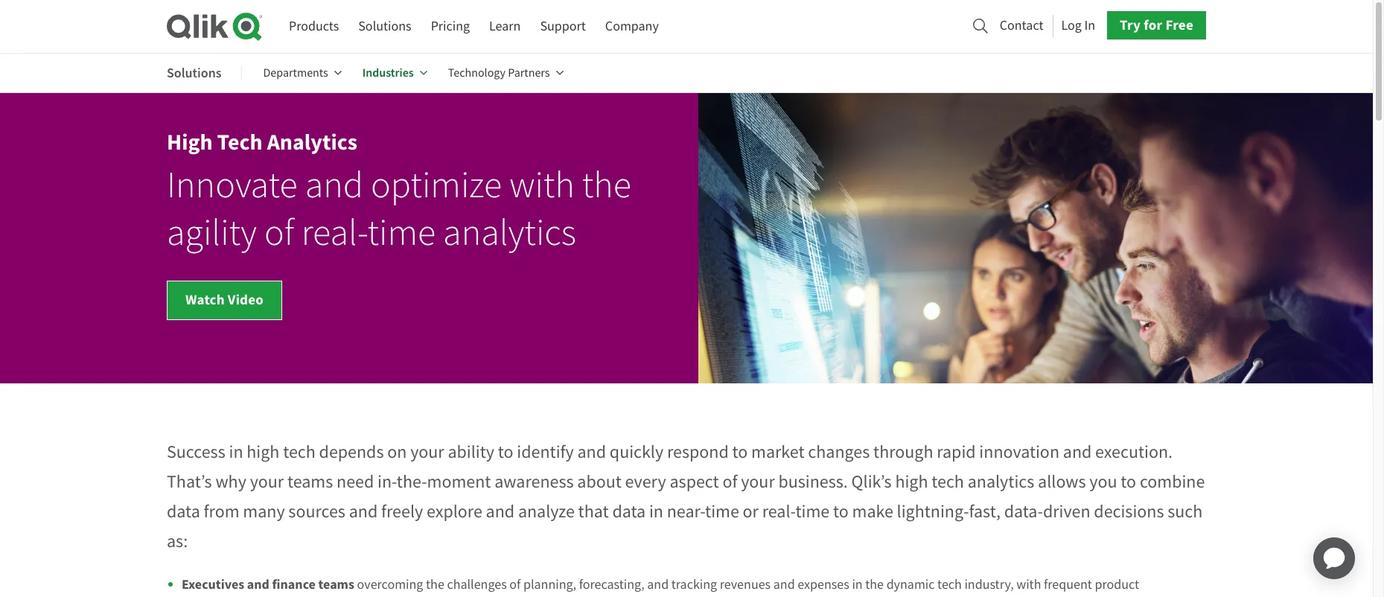 Task type: describe. For each thing, give the bounding box(es) containing it.
learn
[[489, 18, 521, 35]]

many
[[243, 500, 285, 523]]

from
[[204, 500, 239, 523]]

analytics inside high tech analytics innovate and optimize with the agility of real-time analytics
[[443, 210, 576, 256]]

1 data from the left
[[167, 500, 200, 523]]

success
[[167, 441, 225, 463]]

1 vertical spatial high
[[895, 471, 928, 493]]

0 horizontal spatial your
[[250, 471, 284, 493]]

for
[[1144, 16, 1163, 34]]

company
[[605, 18, 659, 35]]

decisions
[[1094, 500, 1164, 523]]

planning,
[[523, 576, 576, 593]]

to right ability
[[498, 441, 513, 463]]

quickly
[[610, 441, 664, 463]]

log in link
[[1061, 13, 1095, 38]]

respond
[[667, 441, 729, 463]]

make
[[852, 500, 893, 523]]

qlik main element
[[289, 11, 1206, 40]]

dynamic
[[887, 576, 935, 593]]

and down 'awareness' on the left
[[486, 500, 515, 523]]

of inside success in high tech depends on your ability to identify and quickly respond to market changes through rapid innovation and execution. that's why your teams need in-the-moment awareness about every aspect of your business. qlik's high tech analytics allows you to combine data from many sources and freely explore and analyze that data in near-time or real-time to make lightning-fast, data-driven decisions such as:
[[723, 471, 737, 493]]

sources
[[288, 500, 345, 523]]

in
[[1084, 17, 1095, 34]]

solutions for solutions link
[[358, 18, 411, 35]]

need
[[337, 471, 374, 493]]

and up allows
[[1063, 441, 1092, 463]]

teams inside success in high tech depends on your ability to identify and quickly respond to market changes through rapid innovation and execution. that's why your teams need in-the-moment awareness about every aspect of your business. qlik's high tech analytics allows you to combine data from many sources and freely explore and analyze that data in near-time or real-time to make lightning-fast, data-driven decisions such as:
[[287, 471, 333, 493]]

forecasting,
[[579, 576, 645, 593]]

contact
[[1000, 17, 1044, 34]]

pricing link
[[431, 13, 470, 40]]

industries link
[[362, 55, 427, 91]]

awareness
[[495, 471, 574, 493]]

learn link
[[489, 13, 521, 40]]

tech
[[217, 127, 263, 157]]

every
[[625, 471, 666, 493]]

support link
[[540, 13, 586, 40]]

overcoming
[[357, 576, 423, 593]]

near-
[[667, 500, 705, 523]]

0 vertical spatial tech
[[283, 441, 316, 463]]

frequent
[[1044, 576, 1092, 593]]

ability
[[448, 441, 494, 463]]

business.
[[778, 471, 848, 493]]

such
[[1168, 500, 1203, 523]]

log in
[[1061, 17, 1095, 34]]

the inside high tech analytics innovate and optimize with the agility of real-time analytics
[[582, 162, 631, 209]]

products
[[289, 18, 339, 35]]

executives
[[182, 576, 244, 593]]

tracking
[[671, 576, 717, 593]]

try for free
[[1120, 16, 1194, 34]]

identify
[[517, 441, 574, 463]]

technology partners link
[[448, 55, 563, 91]]

company link
[[605, 13, 659, 40]]

agility
[[167, 210, 257, 256]]

why
[[215, 471, 246, 493]]

1 horizontal spatial time
[[705, 500, 739, 523]]

2 horizontal spatial the
[[865, 576, 884, 593]]

explore
[[427, 500, 482, 523]]

partners
[[508, 66, 550, 80]]

menu bar inside the qlik main element
[[289, 13, 659, 40]]

1 vertical spatial teams
[[318, 576, 354, 593]]

of inside "overcoming the challenges of planning, forecasting, and tracking revenues and expenses in the dynamic tech industry, with frequent product"
[[510, 576, 521, 593]]

market
[[751, 441, 805, 463]]

revenues
[[720, 576, 771, 593]]

overcoming the challenges of planning, forecasting, and tracking revenues and expenses in the dynamic tech industry, with frequent product
[[182, 576, 1139, 597]]

expenses
[[798, 576, 849, 593]]

0 vertical spatial high
[[247, 441, 279, 463]]

contact link
[[1000, 13, 1044, 38]]

that
[[578, 500, 609, 523]]

and down need
[[349, 500, 378, 523]]

high tech analytics innovate and optimize with the agility of real-time analytics
[[167, 127, 631, 256]]

rapid
[[937, 441, 976, 463]]



Task type: vqa. For each thing, say whether or not it's contained in the screenshot.
Qlik image
no



Task type: locate. For each thing, give the bounding box(es) containing it.
2 horizontal spatial in
[[852, 576, 863, 593]]

time down optimize
[[367, 210, 436, 256]]

in left near-
[[649, 500, 663, 523]]

watch video link
[[167, 281, 282, 320]]

through
[[873, 441, 933, 463]]

analytics inside success in high tech depends on your ability to identify and quickly respond to market changes through rapid innovation and execution. that's why your teams need in-the-moment awareness about every aspect of your business. qlik's high tech analytics allows you to combine data from many sources and freely explore and analyze that data in near-time or real-time to make lightning-fast, data-driven decisions such as:
[[968, 471, 1034, 493]]

log
[[1061, 17, 1082, 34]]

as:
[[167, 530, 188, 553]]

departments
[[263, 66, 328, 80]]

optimize
[[371, 162, 502, 209]]

analytics
[[267, 127, 357, 157]]

tech right dynamic
[[937, 576, 962, 593]]

or
[[743, 500, 759, 523]]

1 vertical spatial in
[[649, 500, 663, 523]]

application
[[1296, 520, 1373, 597]]

tech inside "overcoming the challenges of planning, forecasting, and tracking revenues and expenses in the dynamic tech industry, with frequent product"
[[937, 576, 962, 593]]

1 vertical spatial analytics
[[968, 471, 1034, 493]]

0 vertical spatial with
[[509, 162, 575, 209]]

0 vertical spatial teams
[[287, 471, 333, 493]]

depends
[[319, 441, 384, 463]]

1 vertical spatial of
[[723, 471, 737, 493]]

data
[[167, 500, 200, 523], [612, 500, 646, 523]]

in inside "overcoming the challenges of planning, forecasting, and tracking revenues and expenses in the dynamic tech industry, with frequent product"
[[852, 576, 863, 593]]

1 horizontal spatial data
[[612, 500, 646, 523]]

solutions up industries at the top
[[358, 18, 411, 35]]

2 horizontal spatial your
[[741, 471, 775, 493]]

allows
[[1038, 471, 1086, 493]]

0 horizontal spatial the
[[426, 576, 444, 593]]

with inside high tech analytics innovate and optimize with the agility of real-time analytics
[[509, 162, 575, 209]]

your up many
[[250, 471, 284, 493]]

high
[[167, 127, 213, 157]]

data down that's
[[167, 500, 200, 523]]

and left tracking
[[647, 576, 669, 593]]

2 horizontal spatial of
[[723, 471, 737, 493]]

0 horizontal spatial solutions
[[167, 64, 221, 82]]

departments link
[[263, 55, 342, 91]]

challenges
[[447, 576, 507, 593]]

data-
[[1004, 500, 1043, 523]]

solutions down go to the home page. image
[[167, 64, 221, 82]]

of down innovate
[[264, 210, 294, 256]]

tech left depends
[[283, 441, 316, 463]]

and
[[305, 162, 363, 209], [577, 441, 606, 463], [1063, 441, 1092, 463], [349, 500, 378, 523], [486, 500, 515, 523], [247, 576, 269, 593], [647, 576, 669, 593], [773, 576, 795, 593]]

0 horizontal spatial in
[[229, 441, 243, 463]]

time left "or"
[[705, 500, 739, 523]]

and right the revenues
[[773, 576, 795, 593]]

1 horizontal spatial high
[[895, 471, 928, 493]]

1 vertical spatial with
[[1017, 576, 1041, 593]]

try
[[1120, 16, 1141, 34]]

solutions link
[[358, 13, 411, 40]]

support
[[540, 18, 586, 35]]

high up many
[[247, 441, 279, 463]]

2 horizontal spatial time
[[795, 500, 830, 523]]

of right aspect
[[723, 471, 737, 493]]

qlik's
[[851, 471, 892, 493]]

data down every
[[612, 500, 646, 523]]

to left market
[[732, 441, 748, 463]]

menu bar containing products
[[289, 13, 659, 40]]

changes
[[808, 441, 870, 463]]

and inside high tech analytics innovate and optimize with the agility of real-time analytics
[[305, 162, 363, 209]]

in-
[[378, 471, 397, 493]]

combine
[[1140, 471, 1205, 493]]

and left finance
[[247, 576, 269, 593]]

0 vertical spatial of
[[264, 210, 294, 256]]

teams right finance
[[318, 576, 354, 593]]

2 data from the left
[[612, 500, 646, 523]]

video
[[228, 290, 264, 309]]

0 vertical spatial solutions
[[358, 18, 411, 35]]

aspect
[[670, 471, 719, 493]]

and down analytics
[[305, 162, 363, 209]]

finance
[[272, 576, 316, 593]]

1 horizontal spatial real-
[[762, 500, 795, 523]]

1 vertical spatial solutions
[[167, 64, 221, 82]]

solutions inside menu bar
[[358, 18, 411, 35]]

analytics
[[443, 210, 576, 256], [968, 471, 1034, 493]]

industries
[[362, 65, 414, 80]]

1 horizontal spatial analytics
[[968, 471, 1034, 493]]

lightning-
[[897, 500, 969, 523]]

try for free link
[[1107, 11, 1206, 40]]

high
[[247, 441, 279, 463], [895, 471, 928, 493]]

real-
[[301, 210, 367, 256], [762, 500, 795, 523]]

of left planning,
[[510, 576, 521, 593]]

pricing
[[431, 18, 470, 35]]

0 horizontal spatial analytics
[[443, 210, 576, 256]]

watch video
[[185, 290, 264, 309]]

on
[[387, 441, 407, 463]]

and up about on the bottom left of page
[[577, 441, 606, 463]]

real- inside success in high tech depends on your ability to identify and quickly respond to market changes through rapid innovation and execution. that's why your teams need in-the-moment awareness about every aspect of your business. qlik's high tech analytics allows you to combine data from many sources and freely explore and analyze that data in near-time or real-time to make lightning-fast, data-driven decisions such as:
[[762, 500, 795, 523]]

with
[[509, 162, 575, 209], [1017, 576, 1041, 593]]

time
[[367, 210, 436, 256], [705, 500, 739, 523], [795, 500, 830, 523]]

solutions inside menu bar
[[167, 64, 221, 82]]

0 vertical spatial analytics
[[443, 210, 576, 256]]

solutions
[[358, 18, 411, 35], [167, 64, 221, 82]]

menu bar
[[289, 13, 659, 40]]

teams up sources
[[287, 471, 333, 493]]

moment
[[427, 471, 491, 493]]

execution.
[[1095, 441, 1173, 463]]

real- inside high tech analytics innovate and optimize with the agility of real-time analytics
[[301, 210, 367, 256]]

time down business.
[[795, 500, 830, 523]]

free
[[1166, 16, 1194, 34]]

of
[[264, 210, 294, 256], [723, 471, 737, 493], [510, 576, 521, 593]]

teams
[[287, 471, 333, 493], [318, 576, 354, 593]]

high down through
[[895, 471, 928, 493]]

0 vertical spatial real-
[[301, 210, 367, 256]]

0 horizontal spatial with
[[509, 162, 575, 209]]

0 horizontal spatial real-
[[301, 210, 367, 256]]

2 vertical spatial in
[[852, 576, 863, 593]]

1 horizontal spatial the
[[582, 162, 631, 209]]

fast,
[[969, 500, 1001, 523]]

solutions menu bar
[[167, 55, 584, 91]]

success in high tech depends on your ability to identify and quickly respond to market changes through rapid innovation and execution. that's why your teams need in-the-moment awareness about every aspect of your business. qlik's high tech analytics allows you to combine data from many sources and freely explore and analyze that data in near-time or real-time to make lightning-fast, data-driven decisions such as:
[[167, 441, 1205, 553]]

to left make on the right of page
[[833, 500, 849, 523]]

that's
[[167, 471, 212, 493]]

to
[[498, 441, 513, 463], [732, 441, 748, 463], [1121, 471, 1136, 493], [833, 500, 849, 523]]

products link
[[289, 13, 339, 40]]

of inside high tech analytics innovate and optimize with the agility of real-time analytics
[[264, 210, 294, 256]]

the
[[582, 162, 631, 209], [426, 576, 444, 593], [865, 576, 884, 593]]

time inside high tech analytics innovate and optimize with the agility of real-time analytics
[[367, 210, 436, 256]]

tech
[[283, 441, 316, 463], [932, 471, 964, 493], [937, 576, 962, 593]]

analyze
[[518, 500, 575, 523]]

0 horizontal spatial of
[[264, 210, 294, 256]]

freely
[[381, 500, 423, 523]]

1 vertical spatial tech
[[932, 471, 964, 493]]

technology
[[448, 66, 506, 80]]

1 horizontal spatial solutions
[[358, 18, 411, 35]]

1 horizontal spatial of
[[510, 576, 521, 593]]

1 horizontal spatial with
[[1017, 576, 1041, 593]]

about
[[577, 471, 622, 493]]

your up "or"
[[741, 471, 775, 493]]

industry,
[[965, 576, 1014, 593]]

your right 'on'
[[410, 441, 444, 463]]

solutions for solutions menu bar
[[167, 64, 221, 82]]

in right expenses in the right of the page
[[852, 576, 863, 593]]

2 vertical spatial of
[[510, 576, 521, 593]]

2 vertical spatial tech
[[937, 576, 962, 593]]

watch
[[185, 290, 225, 309]]

0 vertical spatial in
[[229, 441, 243, 463]]

the-
[[397, 471, 427, 493]]

driven
[[1043, 500, 1090, 523]]

1 vertical spatial real-
[[762, 500, 795, 523]]

with inside "overcoming the challenges of planning, forecasting, and tracking revenues and expenses in the dynamic tech industry, with frequent product"
[[1017, 576, 1041, 593]]

innovate
[[167, 162, 298, 209]]

to right you
[[1121, 471, 1136, 493]]

1 horizontal spatial in
[[649, 500, 663, 523]]

tech down "rapid" on the right bottom of page
[[932, 471, 964, 493]]

in up why
[[229, 441, 243, 463]]

innovation
[[979, 441, 1060, 463]]

go to the home page. image
[[167, 12, 262, 41]]

0 horizontal spatial time
[[367, 210, 436, 256]]

product
[[1095, 576, 1139, 593]]

executives and finance teams
[[182, 576, 354, 593]]

0 horizontal spatial data
[[167, 500, 200, 523]]

you
[[1090, 471, 1117, 493]]

technology partners
[[448, 66, 550, 80]]

1 horizontal spatial your
[[410, 441, 444, 463]]

0 horizontal spatial high
[[247, 441, 279, 463]]



